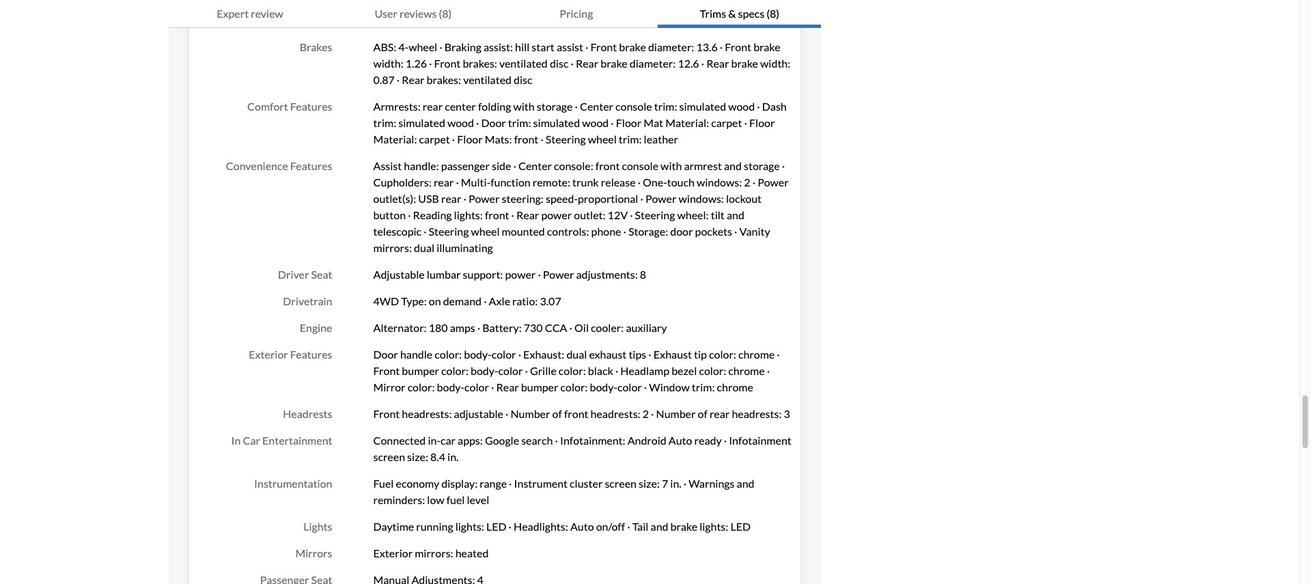 Task type: locate. For each thing, give the bounding box(es) containing it.
1 horizontal spatial in.
[[670, 477, 682, 490]]

0 horizontal spatial screen
[[373, 450, 405, 463]]

material: up assist
[[373, 133, 417, 145]]

wheel up "illuminating"
[[471, 225, 500, 238]]

1 vertical spatial size:
[[639, 477, 660, 490]]

comfort
[[247, 100, 288, 113]]

0 vertical spatial size:
[[407, 450, 428, 463]]

diameter: up 12.6
[[648, 40, 694, 53]]

led down level at the left bottom of the page
[[486, 520, 507, 533]]

3 features from the top
[[290, 348, 332, 361]]

floor left "mat"
[[616, 116, 642, 129]]

(8)
[[439, 7, 452, 20], [767, 7, 780, 20]]

1 vertical spatial auxiliary
[[626, 321, 667, 334]]

1 vertical spatial wheel
[[588, 133, 617, 145]]

2 up the android
[[643, 407, 649, 420]]

trim: inside the door handle color: body-color · exhaust: dual exhaust tips · exhaust tip color: chrome · front bumper color: body-color · grille color: black · headlamp bezel color: chrome · mirror color: body-color · rear bumper color: body-color · window trim: chrome
[[692, 380, 715, 393]]

material: up leather
[[665, 116, 709, 129]]

audio up siriusxm
[[579, 0, 605, 10]]

0 horizontal spatial center
[[518, 159, 552, 172]]

1 vertical spatial brakes:
[[427, 73, 461, 86]]

0 horizontal spatial in.
[[447, 450, 459, 463]]

floor down dash
[[749, 116, 775, 129]]

type:
[[416, 0, 442, 10], [401, 294, 427, 307]]

1 vertical spatial center
[[518, 159, 552, 172]]

1 vertical spatial mirrors:
[[415, 546, 453, 559]]

floor
[[616, 116, 642, 129], [749, 116, 775, 129], [457, 133, 483, 145]]

1 vertical spatial carpet
[[419, 133, 450, 145]]

console inside armrests: rear center folding with storage · center console trim: simulated wood · dash trim: simulated wood · door trim: simulated wood · floor mat material: carpet · floor material: carpet · floor mats: front · steering wheel trim: leather
[[616, 100, 652, 113]]

lockout
[[726, 192, 762, 205]]

infotainment:
[[560, 434, 625, 447]]

bumper down grille
[[521, 380, 558, 393]]

daytime running lights: led · headlights: auto on/off · tail and brake lights: led
[[373, 520, 751, 533]]

multi-
[[461, 176, 491, 189]]

1 horizontal spatial auto
[[669, 434, 692, 447]]

wheel up console:
[[588, 133, 617, 145]]

·
[[488, 0, 491, 10], [643, 0, 646, 10], [400, 14, 403, 27], [472, 14, 475, 27], [597, 14, 600, 27], [738, 14, 741, 27], [439, 40, 442, 53], [585, 40, 588, 53], [720, 40, 723, 53], [429, 57, 432, 70], [571, 57, 574, 70], [701, 57, 704, 70], [397, 73, 400, 86], [575, 100, 578, 113], [757, 100, 760, 113], [476, 116, 479, 129], [611, 116, 614, 129], [744, 116, 747, 129], [452, 133, 455, 145], [541, 133, 544, 145], [513, 159, 516, 172], [782, 159, 785, 172], [456, 176, 459, 189], [638, 176, 641, 189], [753, 176, 756, 189], [463, 192, 466, 205], [640, 192, 643, 205], [408, 208, 411, 221], [511, 208, 514, 221], [630, 208, 633, 221], [424, 225, 427, 238], [623, 225, 626, 238], [734, 225, 737, 238], [538, 268, 541, 281], [484, 294, 487, 307], [477, 321, 480, 334], [569, 321, 572, 334], [518, 348, 521, 361], [648, 348, 651, 361], [777, 348, 780, 361], [525, 364, 528, 377], [615, 364, 618, 377], [767, 364, 770, 377], [491, 380, 494, 393], [644, 380, 647, 393], [506, 407, 509, 420], [651, 407, 654, 420], [555, 434, 558, 447], [724, 434, 727, 447], [509, 477, 512, 490], [684, 477, 687, 490], [509, 520, 512, 533], [627, 520, 630, 533]]

door inside the door handle color: body-color · exhaust: dual exhaust tips · exhaust tip color: chrome · front bumper color: body-color · grille color: black · headlamp bezel color: chrome · mirror color: body-color · rear bumper color: body-color · window trim: chrome
[[373, 348, 398, 361]]

one-
[[643, 176, 667, 189]]

tab list
[[168, 0, 821, 28]]

user
[[375, 7, 397, 20]]

0 vertical spatial exterior
[[249, 348, 288, 361]]

of up 'ready'
[[698, 407, 708, 420]]

1 horizontal spatial exterior
[[373, 546, 413, 559]]

and
[[724, 159, 742, 172], [727, 208, 744, 221], [737, 477, 754, 490], [651, 520, 668, 533]]

0 vertical spatial bumper
[[402, 364, 439, 377]]

antenna type: diversity · voice recognition audio system · bluetooth auxiliary audio input · am/fm radio · satellite radio: siriusxm · total number of speakers: 6 · 276 watts
[[373, 0, 791, 27]]

lights: inside the assist handle: passenger side · center console: front console with armrest and storage · cupholders: rear · multi-function remote: trunk release · one-touch windows: 2 · power outlet(s): usb rear · power steering: speed-proportional · power windows: lockout button · reading lights: front · rear power outlet: 12v · steering wheel: tilt and telescopic · steering wheel mounted controls: phone · storage: door pockets · vanity mirrors: dual illuminating
[[454, 208, 483, 221]]

mounted
[[502, 225, 545, 238]]

start
[[532, 40, 555, 53]]

screen inside fuel economy display: range · instrument cluster screen size: 7 in. · warnings and reminders: low fuel level
[[605, 477, 637, 490]]

door
[[481, 116, 506, 129], [373, 348, 398, 361]]

carpet up armrest
[[711, 116, 742, 129]]

console
[[616, 100, 652, 113], [622, 159, 659, 172]]

bumper down handle
[[402, 364, 439, 377]]

1 horizontal spatial bumper
[[521, 380, 558, 393]]

door down alternator:
[[373, 348, 398, 361]]

body-
[[464, 348, 492, 361], [471, 364, 498, 377], [437, 380, 465, 393], [590, 380, 618, 393]]

auxiliary inside 'antenna type: diversity · voice recognition audio system · bluetooth auxiliary audio input · am/fm radio · satellite radio: siriusxm · total number of speakers: 6 · 276 watts'
[[698, 0, 740, 10]]

headrests: up in-
[[402, 407, 452, 420]]

1 horizontal spatial with
[[661, 159, 682, 172]]

0 horizontal spatial storage
[[537, 100, 573, 113]]

color down headlamp
[[617, 380, 642, 393]]

am/fm
[[406, 14, 443, 27]]

0 vertical spatial material:
[[665, 116, 709, 129]]

1 vertical spatial storage
[[744, 159, 780, 172]]

rear down 13.6 at right
[[706, 57, 729, 70]]

0 vertical spatial auto
[[669, 434, 692, 447]]

2
[[744, 176, 750, 189], [643, 407, 649, 420]]

tilt
[[711, 208, 725, 221]]

assist
[[557, 40, 583, 53]]

led
[[486, 520, 507, 533], [731, 520, 751, 533]]

dual down telescopic
[[414, 241, 435, 254]]

type: for antenna
[[416, 0, 442, 10]]

armrests:
[[373, 100, 421, 113]]

reminders:
[[373, 493, 425, 506]]

wood
[[728, 100, 755, 113], [447, 116, 474, 129], [582, 116, 609, 129]]

1 vertical spatial steering
[[635, 208, 675, 221]]

daytime
[[373, 520, 414, 533]]

1 vertical spatial type:
[[401, 294, 427, 307]]

auto inside connected in-car apps: google search · infotainment: android auto ready · infotainment screen size: 8.4 in.
[[669, 434, 692, 447]]

dual
[[414, 241, 435, 254], [567, 348, 587, 361]]

seat
[[311, 268, 332, 281]]

wheel inside abs: 4-wheel · braking assist: hill start assist · front brake diameter: 13.6 · front brake width: 1.26 · front brakes: ventilated disc · rear brake diameter: 12.6 · rear brake width: 0.87 · rear brakes: ventilated disc
[[409, 40, 437, 53]]

auxiliary for bluetooth
[[698, 0, 740, 10]]

2 up lockout
[[744, 176, 750, 189]]

driver seat
[[278, 268, 332, 281]]

with right folding
[[513, 100, 535, 113]]

features right convenience
[[290, 159, 332, 172]]

0 horizontal spatial carpet
[[419, 133, 450, 145]]

rear right usb on the left top
[[441, 192, 461, 205]]

1 vertical spatial chrome
[[728, 364, 765, 377]]

1 horizontal spatial door
[[481, 116, 506, 129]]

type: up am/fm
[[416, 0, 442, 10]]

door
[[670, 225, 693, 238]]

adjustable
[[373, 268, 425, 281]]

console up "mat"
[[616, 100, 652, 113]]

0 horizontal spatial 2
[[643, 407, 649, 420]]

0 horizontal spatial of
[[552, 407, 562, 420]]

0 vertical spatial steering
[[546, 133, 586, 145]]

lights: up "illuminating"
[[454, 208, 483, 221]]

auxiliary up 6
[[698, 0, 740, 10]]

black
[[588, 364, 613, 377]]

0 horizontal spatial dual
[[414, 241, 435, 254]]

abs: 4-wheel · braking assist: hill start assist · front brake diameter: 13.6 · front brake width: 1.26 · front brakes: ventilated disc · rear brake diameter: 12.6 · rear brake width: 0.87 · rear brakes: ventilated disc
[[373, 40, 791, 86]]

2 led from the left
[[731, 520, 751, 533]]

console up one-
[[622, 159, 659, 172]]

console for floor
[[616, 100, 652, 113]]

0 horizontal spatial exterior
[[249, 348, 288, 361]]

0 horizontal spatial led
[[486, 520, 507, 533]]

exterior down drivetrain
[[249, 348, 288, 361]]

rear up the adjustable
[[496, 380, 519, 393]]

adjustments:
[[576, 268, 638, 281]]

1 horizontal spatial 2
[[744, 176, 750, 189]]

wheel:
[[677, 208, 709, 221]]

level
[[467, 493, 489, 506]]

number down system
[[628, 14, 668, 27]]

console inside the assist handle: passenger side · center console: front console with armrest and storage · cupholders: rear · multi-function remote: trunk release · one-touch windows: 2 · power outlet(s): usb rear · power steering: speed-proportional · power windows: lockout button · reading lights: front · rear power outlet: 12v · steering wheel: tilt and telescopic · steering wheel mounted controls: phone · storage: door pockets · vanity mirrors: dual illuminating
[[622, 159, 659, 172]]

0 horizontal spatial wheel
[[409, 40, 437, 53]]

dual inside the door handle color: body-color · exhaust: dual exhaust tips · exhaust tip color: chrome · front bumper color: body-color · grille color: black · headlamp bezel color: chrome · mirror color: body-color · rear bumper color: body-color · window trim: chrome
[[567, 348, 587, 361]]

2 inside the assist handle: passenger side · center console: front console with armrest and storage · cupholders: rear · multi-function remote: trunk release · one-touch windows: 2 · power outlet(s): usb rear · power steering: speed-proportional · power windows: lockout button · reading lights: front · rear power outlet: 12v · steering wheel: tilt and telescopic · steering wheel mounted controls: phone · storage: door pockets · vanity mirrors: dual illuminating
[[744, 176, 750, 189]]

wood left dash
[[728, 100, 755, 113]]

2 horizontal spatial wheel
[[588, 133, 617, 145]]

0 horizontal spatial power
[[505, 268, 536, 281]]

exterior features
[[249, 348, 332, 361]]

1 horizontal spatial headrests:
[[591, 407, 640, 420]]

power down multi- in the left top of the page
[[469, 192, 500, 205]]

0 vertical spatial storage
[[537, 100, 573, 113]]

dash
[[762, 100, 787, 113]]

and right tilt at top right
[[727, 208, 744, 221]]

type: inside 'antenna type: diversity · voice recognition audio system · bluetooth auxiliary audio input · am/fm radio · satellite radio: siriusxm · total number of speakers: 6 · 276 watts'
[[416, 0, 442, 10]]

1 led from the left
[[486, 520, 507, 533]]

0 vertical spatial dual
[[414, 241, 435, 254]]

0 vertical spatial brakes:
[[463, 57, 497, 70]]

power
[[541, 208, 572, 221], [505, 268, 536, 281]]

0 vertical spatial 2
[[744, 176, 750, 189]]

disc down hill
[[514, 73, 533, 86]]

expert
[[217, 7, 249, 20]]

0 vertical spatial chrome
[[738, 348, 775, 361]]

size: left "7"
[[639, 477, 660, 490]]

console:
[[554, 159, 593, 172]]

exhaust
[[589, 348, 627, 361]]

1 horizontal spatial power
[[541, 208, 572, 221]]

2 headrests: from the left
[[591, 407, 640, 420]]

1 horizontal spatial screen
[[605, 477, 637, 490]]

0 horizontal spatial floor
[[457, 133, 483, 145]]

exterior down daytime at the bottom of the page
[[373, 546, 413, 559]]

0 horizontal spatial material:
[[373, 133, 417, 145]]

window
[[649, 380, 690, 393]]

1 vertical spatial bumper
[[521, 380, 558, 393]]

windows: up wheel:
[[679, 192, 724, 205]]

battery:
[[482, 321, 522, 334]]

0 vertical spatial auxiliary
[[698, 0, 740, 10]]

0 vertical spatial mirrors:
[[373, 241, 412, 254]]

rear
[[576, 57, 598, 70], [706, 57, 729, 70], [402, 73, 425, 86], [516, 208, 539, 221], [496, 380, 519, 393]]

size: left 8.4
[[407, 450, 428, 463]]

ventilated
[[499, 57, 548, 70], [463, 73, 512, 86]]

voice
[[493, 0, 520, 10]]

front inside armrests: rear center folding with storage · center console trim: simulated wood · dash trim: simulated wood · door trim: simulated wood · floor mat material: carpet · floor material: carpet · floor mats: front · steering wheel trim: leather
[[514, 133, 538, 145]]

brakes:
[[463, 57, 497, 70], [427, 73, 461, 86]]

infotainment
[[729, 434, 792, 447]]

1 horizontal spatial steering
[[546, 133, 586, 145]]

screen down connected at the left bottom
[[373, 450, 405, 463]]

0 vertical spatial ventilated
[[499, 57, 548, 70]]

2 vertical spatial steering
[[429, 225, 469, 238]]

1 vertical spatial console
[[622, 159, 659, 172]]

0 vertical spatial door
[[481, 116, 506, 129]]

1 vertical spatial in.
[[670, 477, 682, 490]]

power down speed-
[[541, 208, 572, 221]]

1 horizontal spatial (8)
[[767, 7, 780, 20]]

usb
[[418, 192, 439, 205]]

braking
[[445, 40, 482, 53]]

driver
[[278, 268, 309, 281]]

rear
[[423, 100, 443, 113], [434, 176, 454, 189], [441, 192, 461, 205], [710, 407, 730, 420]]

number
[[628, 14, 668, 27], [511, 407, 550, 420], [656, 407, 696, 420]]

0 horizontal spatial brakes:
[[427, 73, 461, 86]]

carpet
[[711, 116, 742, 129], [419, 133, 450, 145]]

1 vertical spatial with
[[661, 159, 682, 172]]

storage inside the assist handle: passenger side · center console: front console with armrest and storage · cupholders: rear · multi-function remote: trunk release · one-touch windows: 2 · power outlet(s): usb rear · power steering: speed-proportional · power windows: lockout button · reading lights: front · rear power outlet: 12v · steering wheel: tilt and telescopic · steering wheel mounted controls: phone · storage: door pockets · vanity mirrors: dual illuminating
[[744, 159, 780, 172]]

total
[[602, 14, 626, 27]]

(8) right 276 on the right top of page
[[767, 7, 780, 20]]

led down warnings
[[731, 520, 751, 533]]

front up infotainment: on the bottom of the page
[[564, 407, 588, 420]]

0 vertical spatial with
[[513, 100, 535, 113]]

number up search
[[511, 407, 550, 420]]

trims & specs (8)
[[700, 7, 780, 20]]

1 vertical spatial screen
[[605, 477, 637, 490]]

rear inside armrests: rear center folding with storage · center console trim: simulated wood · dash trim: simulated wood · door trim: simulated wood · floor mat material: carpet · floor material: carpet · floor mats: front · steering wheel trim: leather
[[423, 100, 443, 113]]

headrests:
[[402, 407, 452, 420], [591, 407, 640, 420], [732, 407, 782, 420]]

function
[[491, 176, 531, 189]]

convenience features
[[226, 159, 332, 172]]

0 horizontal spatial disc
[[514, 73, 533, 86]]

1 features from the top
[[290, 100, 332, 113]]

1 horizontal spatial dual
[[567, 348, 587, 361]]

rear left center
[[423, 100, 443, 113]]

storage down abs: 4-wheel · braking assist: hill start assist · front brake diameter: 13.6 · front brake width: 1.26 · front brakes: ventilated disc · rear brake diameter: 12.6 · rear brake width: 0.87 · rear brakes: ventilated disc
[[537, 100, 573, 113]]

review
[[251, 7, 283, 20]]

with inside armrests: rear center folding with storage · center console trim: simulated wood · dash trim: simulated wood · door trim: simulated wood · floor mat material: carpet · floor material: carpet · floor mats: front · steering wheel trim: leather
[[513, 100, 535, 113]]

audio up 276 on the right top of page
[[742, 0, 768, 10]]

auto left 'ready'
[[669, 434, 692, 447]]

0 vertical spatial power
[[541, 208, 572, 221]]

size:
[[407, 450, 428, 463], [639, 477, 660, 490]]

0 horizontal spatial (8)
[[439, 7, 452, 20]]

0 horizontal spatial audio
[[579, 0, 605, 10]]

0 horizontal spatial size:
[[407, 450, 428, 463]]

2 horizontal spatial simulated
[[679, 100, 726, 113]]

disc down assist
[[550, 57, 569, 70]]

screen inside connected in-car apps: google search · infotainment: android auto ready · infotainment screen size: 8.4 in.
[[373, 450, 405, 463]]

satellite
[[477, 14, 517, 27]]

chrome up infotainment
[[717, 380, 753, 393]]

12v
[[608, 208, 628, 221]]

steering up console:
[[546, 133, 586, 145]]

center inside the assist handle: passenger side · center console: front console with armrest and storage · cupholders: rear · multi-function remote: trunk release · one-touch windows: 2 · power outlet(s): usb rear · power steering: speed-proportional · power windows: lockout button · reading lights: front · rear power outlet: 12v · steering wheel: tilt and telescopic · steering wheel mounted controls: phone · storage: door pockets · vanity mirrors: dual illuminating
[[518, 159, 552, 172]]

1 horizontal spatial wheel
[[471, 225, 500, 238]]

0 vertical spatial wheel
[[409, 40, 437, 53]]

rear up mounted
[[516, 208, 539, 221]]

0 vertical spatial features
[[290, 100, 332, 113]]

remote:
[[533, 176, 570, 189]]

console for one-
[[622, 159, 659, 172]]

1 vertical spatial windows:
[[679, 192, 724, 205]]

0 horizontal spatial auxiliary
[[626, 321, 667, 334]]

screen right cluster
[[605, 477, 637, 490]]

center up "remote:"
[[518, 159, 552, 172]]

front up mirror on the left
[[373, 364, 400, 377]]

and right warnings
[[737, 477, 754, 490]]

in
[[231, 434, 241, 447]]

front
[[590, 40, 617, 53], [725, 40, 751, 53], [434, 57, 461, 70], [373, 364, 400, 377], [373, 407, 400, 420]]

1 vertical spatial diameter:
[[630, 57, 676, 70]]

watts
[[765, 14, 791, 27]]

exhaust:
[[523, 348, 564, 361]]

headlamp
[[620, 364, 669, 377]]

headrests
[[283, 407, 332, 420]]

wheel up 1.26
[[409, 40, 437, 53]]

color: down amps
[[441, 364, 469, 377]]

simulated down 12.6
[[679, 100, 726, 113]]

1 horizontal spatial floor
[[616, 116, 642, 129]]

1 vertical spatial features
[[290, 159, 332, 172]]

features down 'engine'
[[290, 348, 332, 361]]

pockets
[[695, 225, 732, 238]]

diameter: left 12.6
[[630, 57, 676, 70]]

1 vertical spatial exterior
[[373, 546, 413, 559]]

cooler:
[[591, 321, 624, 334]]

pricing tab
[[495, 0, 658, 28]]

1 horizontal spatial brakes:
[[463, 57, 497, 70]]

steering up storage:
[[635, 208, 675, 221]]

1 horizontal spatial auxiliary
[[698, 0, 740, 10]]

2 features from the top
[[290, 159, 332, 172]]

1 vertical spatial disc
[[514, 73, 533, 86]]

mirror
[[373, 380, 405, 393]]

dual down oil
[[567, 348, 587, 361]]

730
[[524, 321, 543, 334]]

trim: down armrests:
[[373, 116, 396, 129]]

auto left on/off
[[570, 520, 594, 533]]

ventilated down hill
[[499, 57, 548, 70]]

1 horizontal spatial center
[[580, 100, 613, 113]]

chrome right "bezel" at the right bottom of page
[[728, 364, 765, 377]]

simulated up console:
[[533, 116, 580, 129]]

center
[[445, 100, 476, 113]]

in. right 8.4
[[447, 450, 459, 463]]

expert review
[[217, 7, 283, 20]]

features for convenience features
[[290, 159, 332, 172]]

width: up dash
[[760, 57, 791, 70]]

0 vertical spatial in.
[[447, 450, 459, 463]]

2 horizontal spatial headrests:
[[732, 407, 782, 420]]

0 horizontal spatial steering
[[429, 225, 469, 238]]

auxiliary up tips
[[626, 321, 667, 334]]

rear inside the assist handle: passenger side · center console: front console with armrest and storage · cupholders: rear · multi-function remote: trunk release · one-touch windows: 2 · power outlet(s): usb rear · power steering: speed-proportional · power windows: lockout button · reading lights: front · rear power outlet: 12v · steering wheel: tilt and telescopic · steering wheel mounted controls: phone · storage: door pockets · vanity mirrors: dual illuminating
[[516, 208, 539, 221]]

1 horizontal spatial storage
[[744, 159, 780, 172]]

2 vertical spatial wheel
[[471, 225, 500, 238]]

in. right "7"
[[670, 477, 682, 490]]

radio
[[445, 14, 470, 27]]

simulated down armrests:
[[398, 116, 445, 129]]

windows: down armrest
[[697, 176, 742, 189]]

lights: down warnings
[[700, 520, 728, 533]]

ready
[[694, 434, 722, 447]]

trim: left leather
[[619, 133, 642, 145]]

brakes: up center
[[427, 73, 461, 86]]

door down folding
[[481, 116, 506, 129]]

1 horizontal spatial disc
[[550, 57, 569, 70]]

mirrors: down "running"
[[415, 546, 453, 559]]

wood up console:
[[582, 116, 609, 129]]

on/off
[[596, 520, 625, 533]]



Task type: describe. For each thing, give the bounding box(es) containing it.
2 horizontal spatial wood
[[728, 100, 755, 113]]

rear inside the door handle color: body-color · exhaust: dual exhaust tips · exhaust tip color: chrome · front bumper color: body-color · grille color: black · headlamp bezel color: chrome · mirror color: body-color · rear bumper color: body-color · window trim: chrome
[[496, 380, 519, 393]]

type: for 4wd
[[401, 294, 427, 307]]

exhaust
[[654, 348, 692, 361]]

2 (8) from the left
[[767, 7, 780, 20]]

front down mirror on the left
[[373, 407, 400, 420]]

mirrors: inside the assist handle: passenger side · center console: front console with armrest and storage · cupholders: rear · multi-function remote: trunk release · one-touch windows: 2 · power outlet(s): usb rear · power steering: speed-proportional · power windows: lockout button · reading lights: front · rear power outlet: 12v · steering wheel: tilt and telescopic · steering wheel mounted controls: phone · storage: door pockets · vanity mirrors: dual illuminating
[[373, 241, 412, 254]]

front down total
[[590, 40, 617, 53]]

0 horizontal spatial wood
[[447, 116, 474, 129]]

rear up usb on the left top
[[434, 176, 454, 189]]

outlet(s):
[[373, 192, 416, 205]]

passenger
[[441, 159, 490, 172]]

mats:
[[485, 133, 512, 145]]

tip
[[694, 348, 707, 361]]

comfort features
[[247, 100, 332, 113]]

of inside 'antenna type: diversity · voice recognition audio system · bluetooth auxiliary audio input · am/fm radio · satellite radio: siriusxm · total number of speakers: 6 · 276 watts'
[[670, 14, 680, 27]]

color: left the black
[[559, 364, 586, 377]]

1 horizontal spatial mirrors:
[[415, 546, 453, 559]]

tail
[[632, 520, 649, 533]]

radio:
[[519, 14, 549, 27]]

handle
[[400, 348, 433, 361]]

&
[[728, 7, 736, 20]]

input
[[373, 14, 398, 27]]

1 width: from the left
[[373, 57, 404, 70]]

color left grille
[[498, 364, 523, 377]]

fuel economy display: range · instrument cluster screen size: 7 in. · warnings and reminders: low fuel level
[[373, 477, 754, 506]]

1 horizontal spatial material:
[[665, 116, 709, 129]]

in. inside connected in-car apps: google search · infotainment: android auto ready · infotainment screen size: 8.4 in.
[[447, 450, 459, 463]]

proportional
[[578, 192, 638, 205]]

and right tail
[[651, 520, 668, 533]]

leather
[[644, 133, 678, 145]]

power down one-
[[645, 192, 677, 205]]

exterior mirrors: heated
[[373, 546, 489, 559]]

0 vertical spatial disc
[[550, 57, 569, 70]]

front inside the door handle color: body-color · exhaust: dual exhaust tips · exhaust tip color: chrome · front bumper color: body-color · grille color: black · headlamp bezel color: chrome · mirror color: body-color · rear bumper color: body-color · window trim: chrome
[[373, 364, 400, 377]]

door handle color: body-color · exhaust: dual exhaust tips · exhaust tip color: chrome · front bumper color: body-color · grille color: black · headlamp bezel color: chrome · mirror color: body-color · rear bumper color: body-color · window trim: chrome
[[373, 348, 780, 393]]

adjustable
[[454, 407, 503, 420]]

color: down tip
[[699, 364, 726, 377]]

diversity
[[444, 0, 486, 10]]

number down window
[[656, 407, 696, 420]]

armrests: rear center folding with storage · center console trim: simulated wood · dash trim: simulated wood · door trim: simulated wood · floor mat material: carpet · floor material: carpet · floor mats: front · steering wheel trim: leather
[[373, 100, 787, 145]]

0 vertical spatial windows:
[[697, 176, 742, 189]]

fuel
[[373, 477, 394, 490]]

alternator: 180 amps · battery: 730 cca · oil cooler: auxiliary
[[373, 321, 667, 334]]

12.6
[[678, 57, 699, 70]]

color: right tip
[[709, 348, 736, 361]]

front down braking
[[434, 57, 461, 70]]

size: inside connected in-car apps: google search · infotainment: android auto ready · infotainment screen size: 8.4 in.
[[407, 450, 428, 463]]

expert review tab
[[168, 0, 332, 28]]

0 vertical spatial diameter:
[[648, 40, 694, 53]]

in. inside fuel economy display: range · instrument cluster screen size: 7 in. · warnings and reminders: low fuel level
[[670, 477, 682, 490]]

3.07
[[540, 294, 561, 307]]

features for comfort features
[[290, 100, 332, 113]]

and right armrest
[[724, 159, 742, 172]]

google
[[485, 434, 519, 447]]

abs:
[[373, 40, 396, 53]]

headlights:
[[514, 520, 568, 533]]

power up lockout
[[758, 176, 789, 189]]

3
[[784, 407, 790, 420]]

display:
[[441, 477, 478, 490]]

features for exterior features
[[290, 348, 332, 361]]

color: up front headrests: adjustable · number of front headrests: 2 · number of rear headrests: 3 at the bottom
[[560, 380, 588, 393]]

276
[[743, 14, 762, 27]]

touch
[[667, 176, 695, 189]]

controls:
[[547, 225, 589, 238]]

1 horizontal spatial simulated
[[533, 116, 580, 129]]

exterior for exterior mirrors: heated
[[373, 546, 413, 559]]

reviews
[[400, 7, 437, 20]]

drivetrain
[[283, 294, 332, 307]]

number inside 'antenna type: diversity · voice recognition audio system · bluetooth auxiliary audio input · am/fm radio · satellite radio: siriusxm · total number of speakers: 6 · 276 watts'
[[628, 14, 668, 27]]

6
[[730, 14, 736, 27]]

assist handle: passenger side · center console: front console with armrest and storage · cupholders: rear · multi-function remote: trunk release · one-touch windows: 2 · power outlet(s): usb rear · power steering: speed-proportional · power windows: lockout button · reading lights: front · rear power outlet: 12v · steering wheel: tilt and telescopic · steering wheel mounted controls: phone · storage: door pockets · vanity mirrors: dual illuminating
[[373, 159, 789, 254]]

side
[[492, 159, 511, 172]]

warnings
[[689, 477, 735, 490]]

bezel
[[672, 364, 697, 377]]

hill
[[515, 40, 530, 53]]

low
[[427, 493, 444, 506]]

alternator:
[[373, 321, 427, 334]]

180
[[429, 321, 448, 334]]

dual inside the assist handle: passenger side · center console: front console with armrest and storage · cupholders: rear · multi-function remote: trunk release · one-touch windows: 2 · power outlet(s): usb rear · power steering: speed-proportional · power windows: lockout button · reading lights: front · rear power outlet: 12v · steering wheel: tilt and telescopic · steering wheel mounted controls: phone · storage: door pockets · vanity mirrors: dual illuminating
[[414, 241, 435, 254]]

system
[[607, 0, 641, 10]]

fuel
[[446, 493, 465, 506]]

adjustable lumbar support: power · power adjustments: 8
[[373, 268, 646, 281]]

lights
[[303, 520, 332, 533]]

1 vertical spatial auto
[[570, 520, 594, 533]]

economy
[[396, 477, 439, 490]]

center inside armrests: rear center folding with storage · center console trim: simulated wood · dash trim: simulated wood · door trim: simulated wood · floor mat material: carpet · floor material: carpet · floor mats: front · steering wheel trim: leather
[[580, 100, 613, 113]]

search
[[521, 434, 553, 447]]

illuminating
[[437, 241, 493, 254]]

3 headrests: from the left
[[732, 407, 782, 420]]

exterior for exterior features
[[249, 348, 288, 361]]

color: down 180
[[435, 348, 462, 361]]

and inside fuel economy display: range · instrument cluster screen size: 7 in. · warnings and reminders: low fuel level
[[737, 477, 754, 490]]

2 audio from the left
[[742, 0, 768, 10]]

running
[[416, 520, 453, 533]]

mirrors
[[295, 546, 332, 559]]

1 headrests: from the left
[[402, 407, 452, 420]]

user reviews (8) tab
[[332, 0, 495, 28]]

tips
[[629, 348, 646, 361]]

13.6
[[696, 40, 718, 53]]

1 (8) from the left
[[439, 7, 452, 20]]

with inside the assist handle: passenger side · center console: front console with armrest and storage · cupholders: rear · multi-function remote: trunk release · one-touch windows: 2 · power outlet(s): usb rear · power steering: speed-proportional · power windows: lockout button · reading lights: front · rear power outlet: 12v · steering wheel: tilt and telescopic · steering wheel mounted controls: phone · storage: door pockets · vanity mirrors: dual illuminating
[[661, 159, 682, 172]]

front up release
[[595, 159, 620, 172]]

trim: up "mat"
[[654, 100, 677, 113]]

8.4
[[430, 450, 445, 463]]

steering inside armrests: rear center folding with storage · center console trim: simulated wood · dash trim: simulated wood · door trim: simulated wood · floor mat material: carpet · floor material: carpet · floor mats: front · steering wheel trim: leather
[[546, 133, 586, 145]]

rear down 1.26
[[402, 73, 425, 86]]

wheel inside the assist handle: passenger side · center console: front console with armrest and storage · cupholders: rear · multi-function remote: trunk release · one-touch windows: 2 · power outlet(s): usb rear · power steering: speed-proportional · power windows: lockout button · reading lights: front · rear power outlet: 12v · steering wheel: tilt and telescopic · steering wheel mounted controls: phone · storage: door pockets · vanity mirrors: dual illuminating
[[471, 225, 500, 238]]

2 horizontal spatial floor
[[749, 116, 775, 129]]

android
[[628, 434, 667, 447]]

rear up 'ready'
[[710, 407, 730, 420]]

color down battery:
[[492, 348, 516, 361]]

door inside armrests: rear center folding with storage · center console trim: simulated wood · dash trim: simulated wood · door trim: simulated wood · floor mat material: carpet · floor material: carpet · floor mats: front · steering wheel trim: leather
[[481, 116, 506, 129]]

pricing
[[560, 7, 593, 20]]

recognition
[[522, 0, 576, 10]]

1 vertical spatial ventilated
[[463, 73, 512, 86]]

mat
[[644, 116, 663, 129]]

0 vertical spatial carpet
[[711, 116, 742, 129]]

speed-
[[546, 192, 578, 205]]

trunk
[[573, 176, 599, 189]]

storage inside armrests: rear center folding with storage · center console trim: simulated wood · dash trim: simulated wood · door trim: simulated wood · floor mat material: carpet · floor material: carpet · floor mats: front · steering wheel trim: leather
[[537, 100, 573, 113]]

2 horizontal spatial steering
[[635, 208, 675, 221]]

speakers:
[[682, 14, 728, 27]]

specs
[[738, 7, 765, 20]]

tab list containing expert review
[[168, 0, 821, 28]]

auxiliary for cooler:
[[626, 321, 667, 334]]

2 vertical spatial chrome
[[717, 380, 753, 393]]

color: right mirror on the left
[[408, 380, 435, 393]]

1 horizontal spatial wood
[[582, 116, 609, 129]]

1 audio from the left
[[579, 0, 605, 10]]

front down 6
[[725, 40, 751, 53]]

trim: up mats:
[[508, 116, 531, 129]]

4wd type: on demand · axle ratio: 3.07
[[373, 294, 561, 307]]

axle
[[489, 294, 510, 307]]

color up the adjustable
[[465, 380, 489, 393]]

front down steering: on the left of the page
[[485, 208, 509, 221]]

0 horizontal spatial bumper
[[402, 364, 439, 377]]

assist
[[373, 159, 402, 172]]

0 horizontal spatial simulated
[[398, 116, 445, 129]]

power up the 3.07
[[543, 268, 574, 281]]

car
[[441, 434, 456, 447]]

range
[[480, 477, 507, 490]]

power inside the assist handle: passenger side · center console: front console with armrest and storage · cupholders: rear · multi-function remote: trunk release · one-touch windows: 2 · power outlet(s): usb rear · power steering: speed-proportional · power windows: lockout button · reading lights: front · rear power outlet: 12v · steering wheel: tilt and telescopic · steering wheel mounted controls: phone · storage: door pockets · vanity mirrors: dual illuminating
[[541, 208, 572, 221]]

phone
[[591, 225, 621, 238]]

1 vertical spatial 2
[[643, 407, 649, 420]]

car
[[243, 434, 260, 447]]

2 width: from the left
[[760, 57, 791, 70]]

grille
[[530, 364, 557, 377]]

trims & specs (8) tab
[[658, 0, 821, 28]]

lights: up heated
[[455, 520, 484, 533]]

amps
[[450, 321, 475, 334]]

0.87
[[373, 73, 395, 86]]

heated
[[455, 546, 489, 559]]

1 vertical spatial power
[[505, 268, 536, 281]]

button
[[373, 208, 406, 221]]

support:
[[463, 268, 503, 281]]

2 horizontal spatial of
[[698, 407, 708, 420]]

size: inside fuel economy display: range · instrument cluster screen size: 7 in. · warnings and reminders: low fuel level
[[639, 477, 660, 490]]

in-
[[428, 434, 441, 447]]

telescopic
[[373, 225, 422, 238]]

siriusxm
[[551, 14, 595, 27]]

wheel inside armrests: rear center folding with storage · center console trim: simulated wood · dash trim: simulated wood · door trim: simulated wood · floor mat material: carpet · floor material: carpet · floor mats: front · steering wheel trim: leather
[[588, 133, 617, 145]]

rear down assist
[[576, 57, 598, 70]]



Task type: vqa. For each thing, say whether or not it's contained in the screenshot.
the rightmost dual
yes



